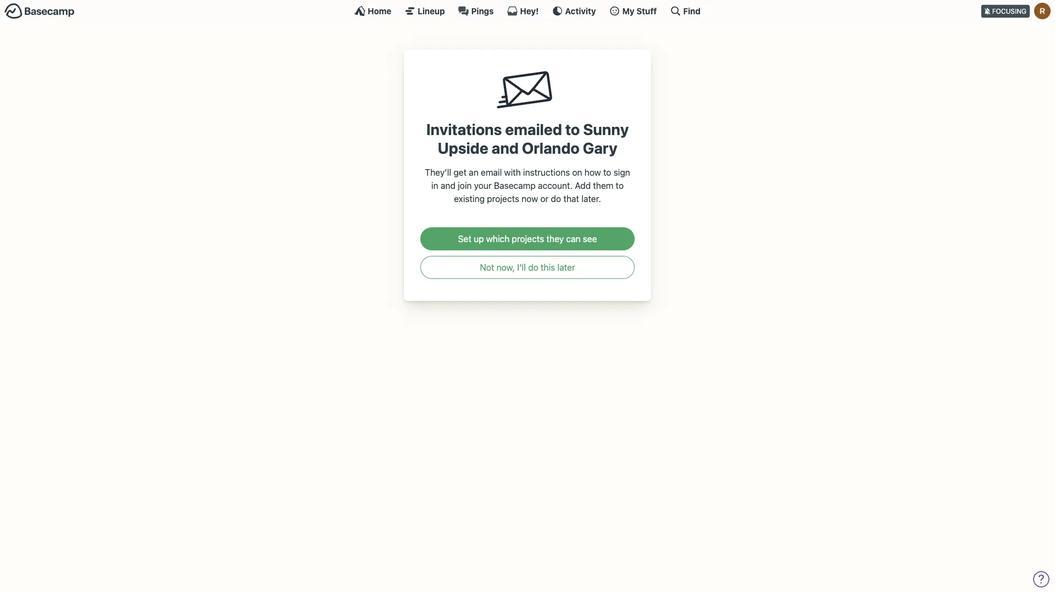 Task type: describe. For each thing, give the bounding box(es) containing it.
emailed
[[505, 120, 562, 138]]

pings button
[[458, 5, 494, 16]]

with
[[504, 167, 521, 178]]

focusing button
[[981, 0, 1055, 21]]

not
[[480, 262, 494, 273]]

and inside invitations emailed to sunny upside and orlando gary
[[492, 139, 519, 157]]

focusing
[[992, 7, 1026, 15]]

activity
[[565, 6, 596, 16]]

1 vertical spatial projects
[[512, 234, 544, 244]]

i'll
[[517, 262, 526, 273]]

see
[[583, 234, 597, 244]]

get
[[454, 167, 467, 178]]

email
[[481, 167, 502, 178]]

invitations
[[426, 120, 502, 138]]

account.
[[538, 180, 572, 191]]

invitations emailed to sunny upside and orlando gary
[[426, 120, 629, 157]]

activity link
[[552, 5, 596, 16]]

projects inside they'll get an email with instructions on how to sign in and join your basecamp account.           add them to existing projects now or do that later.
[[487, 194, 519, 204]]

join
[[458, 180, 472, 191]]

upside
[[438, 139, 488, 157]]

switch accounts image
[[4, 3, 75, 20]]

your
[[474, 180, 492, 191]]

an
[[469, 167, 479, 178]]

orlando
[[522, 139, 580, 157]]

find button
[[670, 5, 701, 16]]

hey!
[[520, 6, 539, 16]]

2 horizontal spatial to
[[616, 180, 624, 191]]

later
[[557, 262, 575, 273]]

not now, i'll do this later
[[480, 262, 575, 273]]

lineup
[[418, 6, 445, 16]]

lineup link
[[405, 5, 445, 16]]

now,
[[497, 262, 515, 273]]

them
[[593, 180, 613, 191]]

they'll
[[425, 167, 451, 178]]

in
[[431, 180, 438, 191]]

set
[[458, 234, 471, 244]]

stuff
[[636, 6, 657, 16]]

main element
[[0, 0, 1055, 21]]

not now, i'll do this later link
[[420, 256, 635, 279]]

to inside invitations emailed to sunny upside and orlando gary
[[565, 120, 580, 138]]

which
[[486, 234, 510, 244]]

do inside they'll get an email with instructions on how to sign in and join your basecamp account.           add them to existing projects now or do that later.
[[551, 194, 561, 204]]



Task type: vqa. For each thing, say whether or not it's contained in the screenshot.
see
yes



Task type: locate. For each thing, give the bounding box(es) containing it.
existing
[[454, 194, 485, 204]]

1 vertical spatial do
[[528, 262, 538, 273]]

do right i'll
[[528, 262, 538, 273]]

how
[[584, 167, 601, 178]]

sign
[[614, 167, 630, 178]]

and
[[492, 139, 519, 157], [441, 180, 455, 191]]

1 vertical spatial to
[[603, 167, 611, 178]]

instructions
[[523, 167, 570, 178]]

0 vertical spatial do
[[551, 194, 561, 204]]

ruby image
[[1034, 3, 1051, 19]]

to up them
[[603, 167, 611, 178]]

projects left they
[[512, 234, 544, 244]]

my
[[622, 6, 634, 16]]

projects down "basecamp" at the top
[[487, 194, 519, 204]]

and up the with
[[492, 139, 519, 157]]

add
[[575, 180, 591, 191]]

my stuff button
[[609, 5, 657, 16]]

my stuff
[[622, 6, 657, 16]]

they
[[546, 234, 564, 244]]

0 vertical spatial to
[[565, 120, 580, 138]]

later.
[[581, 194, 601, 204]]

do right or
[[551, 194, 561, 204]]

2 vertical spatial to
[[616, 180, 624, 191]]

or
[[540, 194, 549, 204]]

0 horizontal spatial to
[[565, 120, 580, 138]]

and inside they'll get an email with instructions on how to sign in and join your basecamp account.           add them to existing projects now or do that later.
[[441, 180, 455, 191]]

to down sign
[[616, 180, 624, 191]]

up
[[474, 234, 484, 244]]

can
[[566, 234, 581, 244]]

sunny
[[583, 120, 629, 138]]

0 horizontal spatial and
[[441, 180, 455, 191]]

to
[[565, 120, 580, 138], [603, 167, 611, 178], [616, 180, 624, 191]]

1 vertical spatial and
[[441, 180, 455, 191]]

set up which projects they can see
[[458, 234, 597, 244]]

that
[[563, 194, 579, 204]]

hey! button
[[507, 5, 539, 16]]

gary
[[583, 139, 617, 157]]

0 vertical spatial and
[[492, 139, 519, 157]]

now
[[522, 194, 538, 204]]

basecamp
[[494, 180, 536, 191]]

find
[[683, 6, 701, 16]]

to up orlando
[[565, 120, 580, 138]]

home link
[[354, 5, 391, 16]]

1 horizontal spatial to
[[603, 167, 611, 178]]

0 horizontal spatial do
[[528, 262, 538, 273]]

home
[[368, 6, 391, 16]]

projects
[[487, 194, 519, 204], [512, 234, 544, 244]]

do
[[551, 194, 561, 204], [528, 262, 538, 273]]

pings
[[471, 6, 494, 16]]

do inside not now, i'll do this later link
[[528, 262, 538, 273]]

set up which projects they can see link
[[420, 227, 635, 251]]

and right in
[[441, 180, 455, 191]]

this
[[541, 262, 555, 273]]

on
[[572, 167, 582, 178]]

1 horizontal spatial do
[[551, 194, 561, 204]]

0 vertical spatial projects
[[487, 194, 519, 204]]

they'll get an email with instructions on how to sign in and join your basecamp account.           add them to existing projects now or do that later.
[[425, 167, 630, 204]]

1 horizontal spatial and
[[492, 139, 519, 157]]



